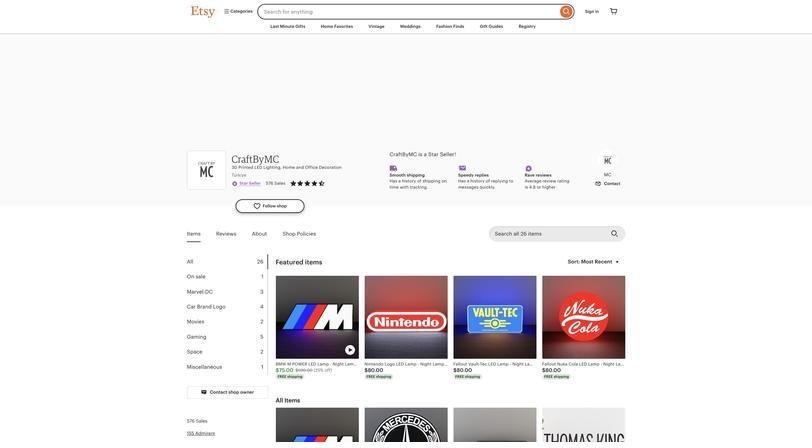 Task type: vqa. For each thing, say whether or not it's contained in the screenshot.
the left the Has
yes



Task type: describe. For each thing, give the bounding box(es) containing it.
brand
[[197, 304, 212, 310]]

free for nintendo logo led lamp - night lamp, made by 3d printer, table top or wall mountable
[[367, 375, 375, 379]]

75.00
[[279, 367, 294, 374]]

printed
[[239, 165, 253, 170]]

featured
[[276, 259, 304, 266]]

car brand logo
[[187, 304, 226, 310]]

1 vertical spatial 576
[[187, 419, 195, 424]]

1 | from the left
[[263, 181, 264, 186]]

1 for on sale
[[261, 274, 264, 280]]

rave
[[525, 173, 535, 178]]

craftbymc for printed
[[232, 153, 279, 165]]

tab containing movies
[[187, 315, 267, 330]]

smooth shipping has a history of shipping on time with tracking.
[[390, 173, 447, 190]]

2 for movies
[[261, 319, 264, 325]]

replying
[[491, 179, 508, 184]]

last
[[271, 24, 279, 29]]

recent
[[595, 259, 613, 265]]

nintendo logo led lamp - night lamp, made by 3d printer, table top or wall mountable image
[[365, 276, 448, 359]]

fashion finds link
[[432, 21, 469, 32]]

follow shop link
[[236, 199, 305, 213]]

free for fallout nuka cola led lamp - night lamp, made by 3d printer, table top or wall mountable image
[[544, 375, 553, 379]]

home inside home favorites link
[[321, 24, 333, 29]]

sale
[[196, 274, 206, 280]]

decoration
[[319, 165, 342, 170]]

tab containing gaming
[[187, 330, 267, 345]]

none search field inside banner
[[258, 4, 575, 19]]

türkiye
[[232, 173, 246, 178]]

$ 80.00 free shipping for nintendo logo led lamp - night lamp, made by 3d printer, table top or wall mountable
[[365, 367, 392, 379]]

contact for contact
[[603, 181, 621, 186]]

shop
[[283, 231, 296, 237]]

a for speedy replies
[[467, 179, 470, 184]]

gift
[[480, 24, 488, 29]]

Search all 26 items text field
[[489, 226, 606, 242]]

has for has a history of replying to messages quickly.
[[458, 179, 466, 184]]

contact shop owner
[[209, 390, 254, 395]]

1 horizontal spatial a
[[424, 151, 427, 158]]

(25%
[[314, 368, 324, 373]]

0 vertical spatial items
[[187, 231, 201, 237]]

follow shop
[[263, 204, 287, 208]]

home favorites link
[[316, 21, 358, 32]]

most
[[581, 259, 594, 265]]

vintage link
[[364, 21, 390, 32]]

car
[[187, 304, 196, 310]]

categories
[[229, 9, 253, 14]]

sign
[[585, 9, 594, 14]]

fashion finds
[[436, 24, 465, 29]]

registry link
[[514, 21, 541, 32]]

bmw m power money box, piggy bank image
[[454, 408, 537, 442]]

0 horizontal spatial is
[[419, 151, 423, 158]]

and
[[296, 165, 304, 170]]

banner containing categories
[[179, 0, 633, 19]]

of for shipping
[[417, 179, 422, 184]]

on sale
[[187, 274, 206, 280]]

on
[[187, 274, 194, 280]]

logo
[[213, 304, 226, 310]]

shop policies link
[[283, 227, 316, 242]]

contact for contact shop owner
[[210, 390, 227, 395]]

576 sales
[[187, 419, 208, 424]]

5
[[260, 334, 264, 340]]

off)
[[325, 368, 332, 373]]

sign in
[[585, 9, 599, 14]]

about
[[252, 231, 267, 237]]

review
[[543, 179, 556, 184]]

star inside 'button'
[[240, 181, 248, 186]]

contact shop owner button
[[187, 387, 268, 399]]

shipping inside "$ 75.00 $ 100.00 (25% off) free shipping"
[[287, 375, 303, 379]]

tab containing car brand logo
[[187, 300, 267, 315]]

gaming
[[187, 334, 207, 340]]

or
[[537, 185, 541, 190]]

registry
[[519, 24, 536, 29]]

minute
[[280, 24, 295, 29]]

reviews link
[[216, 227, 236, 242]]

reviews
[[536, 173, 552, 178]]

admirers
[[195, 431, 215, 436]]

sign in button
[[580, 6, 604, 18]]

marvel-dc
[[187, 289, 213, 295]]

categories button
[[219, 6, 256, 18]]

tab containing space
[[187, 345, 267, 360]]

policies
[[297, 231, 316, 237]]

with
[[400, 185, 409, 190]]

| inside | 576 sales |
[[287, 181, 289, 186]]

smooth
[[390, 173, 406, 178]]

replies
[[475, 173, 489, 178]]

on
[[442, 179, 447, 184]]

craftbymc for a
[[390, 151, 417, 158]]

messages
[[458, 185, 479, 190]]

lighting,
[[264, 165, 282, 170]]

weddings link
[[395, 21, 426, 32]]

a for smooth shipping
[[399, 179, 401, 184]]

gift guides
[[480, 24, 503, 29]]

tab containing marvel-dc
[[187, 285, 267, 300]]

menu bar containing last minute gifts
[[179, 19, 633, 34]]

higher
[[543, 185, 556, 190]]

gifts
[[296, 24, 306, 29]]

wood desk name plate, name plate for desk, desk nameplate,office desk sign, name plate,graduation gift image
[[542, 408, 625, 442]]



Task type: locate. For each thing, give the bounding box(es) containing it.
2 2 from the top
[[261, 349, 264, 355]]

$ for fallout vault-tec led lamp - night lamp, made by 3d printer, table top or wall mountable image
[[454, 367, 457, 374]]

shop inside button
[[229, 390, 239, 395]]

home favorites
[[321, 24, 353, 29]]

1 vertical spatial shop
[[229, 390, 239, 395]]

star_seller image
[[232, 181, 238, 187]]

finds
[[453, 24, 465, 29]]

2 bmw m power led lamp - night lamp, made by 3d printer, table top or wall mountable image from the top
[[276, 408, 359, 442]]

0 vertical spatial contact
[[603, 181, 621, 186]]

576 inside | 576 sales |
[[266, 181, 273, 186]]

favorites
[[334, 24, 353, 29]]

dc
[[205, 289, 213, 295]]

of
[[417, 179, 422, 184], [486, 179, 490, 184]]

fallout vault-tec led lamp - night lamp, made by 3d printer, table top or wall mountable image
[[454, 276, 537, 359]]

sort:
[[568, 259, 580, 265]]

weddings
[[400, 24, 421, 29]]

2 for space
[[261, 349, 264, 355]]

0 horizontal spatial has
[[390, 179, 397, 184]]

2 horizontal spatial a
[[467, 179, 470, 184]]

menu bar
[[179, 19, 633, 34]]

star left seller!
[[428, 151, 439, 158]]

items
[[187, 231, 201, 237], [285, 397, 300, 404]]

sales inside | 576 sales |
[[275, 181, 285, 186]]

items link
[[187, 227, 201, 242]]

contact inside button
[[603, 181, 621, 186]]

0 vertical spatial home
[[321, 24, 333, 29]]

2 up 5
[[261, 319, 264, 325]]

tab containing on sale
[[187, 270, 267, 285]]

1 2 from the top
[[261, 319, 264, 325]]

history for with
[[402, 179, 416, 184]]

1 vertical spatial is
[[525, 185, 528, 190]]

home left and
[[283, 165, 295, 170]]

all items
[[276, 397, 300, 404]]

has down speedy
[[458, 179, 466, 184]]

home
[[321, 24, 333, 29], [283, 165, 295, 170]]

0 vertical spatial all
[[187, 259, 193, 265]]

shop
[[277, 204, 287, 208], [229, 390, 239, 395]]

80.00 for fallout nuka cola led lamp - night lamp, made by 3d printer, table top or wall mountable image
[[546, 367, 561, 374]]

history inside smooth shipping has a history of shipping on time with tracking.
[[402, 179, 416, 184]]

craftbymc up smooth
[[390, 151, 417, 158]]

0 vertical spatial 576
[[266, 181, 273, 186]]

1 horizontal spatial items
[[285, 397, 300, 404]]

mc image
[[598, 151, 618, 170]]

of up tracking.
[[417, 179, 422, 184]]

3 free from the left
[[456, 375, 464, 379]]

craftbymc up led
[[232, 153, 279, 165]]

| 576 sales |
[[263, 181, 289, 186]]

1 horizontal spatial $ 80.00 free shipping
[[454, 367, 480, 379]]

mercedes benz logo led lamp - night lamp, made by 3d printer, rgb(changeable color), usb powered, table top or wall mountable image
[[365, 408, 448, 442]]

7 tab from the top
[[187, 345, 267, 360]]

80.00 for nintendo logo led lamp - night lamp, made by 3d printer, table top or wall mountable
[[368, 367, 383, 374]]

shop policies
[[283, 231, 316, 237]]

shop for contact
[[229, 390, 239, 395]]

sales
[[275, 181, 285, 186], [196, 419, 208, 424]]

0 horizontal spatial home
[[283, 165, 295, 170]]

sort: most recent
[[568, 259, 613, 265]]

contact button
[[591, 178, 625, 190]]

home left the "favorites"
[[321, 24, 333, 29]]

576 up 155
[[187, 419, 195, 424]]

marvel-
[[187, 289, 205, 295]]

1 left 75.00
[[261, 364, 264, 370]]

home inside craftbymc 3d printed led lighting, home and office decoration
[[283, 165, 295, 170]]

$ 80.00 free shipping for fallout vault-tec led lamp - night lamp, made by 3d printer, table top or wall mountable image
[[454, 367, 480, 379]]

0 horizontal spatial all
[[187, 259, 193, 265]]

banner
[[179, 0, 633, 19]]

shop left the "owner"
[[229, 390, 239, 395]]

is inside rave reviews average review rating is 4.8 or higher
[[525, 185, 528, 190]]

of inside smooth shipping has a history of shipping on time with tracking.
[[417, 179, 422, 184]]

tab containing miscellaneous
[[187, 360, 267, 375]]

speedy replies has a history of replying to messages quickly.
[[458, 173, 514, 190]]

follow
[[263, 204, 276, 208]]

has
[[390, 179, 397, 184], [458, 179, 466, 184]]

2 down 5
[[261, 349, 264, 355]]

last minute gifts
[[271, 24, 306, 29]]

3 80.00 from the left
[[546, 367, 561, 374]]

tab
[[187, 255, 267, 270], [187, 270, 267, 285], [187, 285, 267, 300], [187, 300, 267, 315], [187, 315, 267, 330], [187, 330, 267, 345], [187, 345, 267, 360], [187, 360, 267, 375]]

Search for anything text field
[[258, 4, 559, 19]]

2 has from the left
[[458, 179, 466, 184]]

1 of from the left
[[417, 179, 422, 184]]

star seller
[[240, 181, 261, 186]]

6 tab from the top
[[187, 330, 267, 345]]

1
[[261, 274, 264, 280], [261, 364, 264, 370]]

1 free from the left
[[278, 375, 287, 379]]

155
[[187, 431, 194, 436]]

a up 'messages'
[[467, 179, 470, 184]]

quickly.
[[480, 185, 496, 190]]

fashion
[[436, 24, 452, 29]]

576 right seller
[[266, 181, 273, 186]]

shop right follow
[[277, 204, 287, 208]]

1 horizontal spatial is
[[525, 185, 528, 190]]

about link
[[252, 227, 267, 242]]

1 horizontal spatial shop
[[277, 204, 287, 208]]

all down 75.00
[[276, 397, 283, 404]]

0 horizontal spatial history
[[402, 179, 416, 184]]

1 horizontal spatial 576
[[266, 181, 273, 186]]

$ 80.00 free shipping
[[365, 367, 392, 379], [454, 367, 480, 379], [542, 367, 569, 379]]

2 $ 80.00 free shipping from the left
[[454, 367, 480, 379]]

1 up 3
[[261, 274, 264, 280]]

tab containing all
[[187, 255, 267, 270]]

rave reviews average review rating is 4.8 or higher
[[525, 173, 570, 190]]

star right the star_seller icon
[[240, 181, 248, 186]]

history
[[402, 179, 416, 184], [471, 179, 485, 184]]

1 has from the left
[[390, 179, 397, 184]]

shipping
[[407, 173, 425, 178], [423, 179, 441, 184], [287, 375, 303, 379], [376, 375, 392, 379], [465, 375, 480, 379], [554, 375, 569, 379]]

0 horizontal spatial a
[[399, 179, 401, 184]]

a down smooth
[[399, 179, 401, 184]]

0 horizontal spatial craftbymc
[[232, 153, 279, 165]]

1 horizontal spatial of
[[486, 179, 490, 184]]

has for has a history of shipping on time with tracking.
[[390, 179, 397, 184]]

| down craftbymc 3d printed led lighting, home and office decoration
[[287, 181, 289, 186]]

2 of from the left
[[486, 179, 490, 184]]

1 80.00 from the left
[[368, 367, 383, 374]]

1 vertical spatial 1
[[261, 364, 264, 370]]

|
[[263, 181, 264, 186], [287, 181, 289, 186]]

sales up 155 admirers
[[196, 419, 208, 424]]

all inside tab
[[187, 259, 193, 265]]

office
[[305, 165, 318, 170]]

100.00
[[298, 368, 313, 373]]

2 horizontal spatial 80.00
[[546, 367, 561, 374]]

0 vertical spatial 2
[[261, 319, 264, 325]]

0 vertical spatial bmw m power led lamp - night lamp, made by 3d printer, table top or wall mountable image
[[276, 276, 359, 359]]

seller
[[249, 181, 261, 186]]

reviews
[[216, 231, 236, 237]]

1 horizontal spatial craftbymc
[[390, 151, 417, 158]]

history up the with
[[402, 179, 416, 184]]

free
[[278, 375, 287, 379], [367, 375, 375, 379], [456, 375, 464, 379], [544, 375, 553, 379]]

free for fallout vault-tec led lamp - night lamp, made by 3d printer, table top or wall mountable image
[[456, 375, 464, 379]]

1 horizontal spatial 80.00
[[457, 367, 472, 374]]

all for all items
[[276, 397, 283, 404]]

fallout nuka cola led lamp - night lamp, made by 3d printer, table top or wall mountable image
[[542, 276, 625, 359]]

a left seller!
[[424, 151, 427, 158]]

speedy
[[458, 173, 474, 178]]

1 vertical spatial sales
[[196, 419, 208, 424]]

$ 80.00 free shipping for fallout nuka cola led lamp - night lamp, made by 3d printer, table top or wall mountable image
[[542, 367, 569, 379]]

0 horizontal spatial 576
[[187, 419, 195, 424]]

miscellaneous
[[187, 364, 222, 370]]

free inside "$ 75.00 $ 100.00 (25% off) free shipping"
[[278, 375, 287, 379]]

contact
[[603, 181, 621, 186], [210, 390, 227, 395]]

craftbymc inside craftbymc 3d printed led lighting, home and office decoration
[[232, 153, 279, 165]]

owner
[[240, 390, 254, 395]]

rating
[[558, 179, 570, 184]]

star seller button
[[232, 180, 261, 187]]

1 bmw m power led lamp - night lamp, made by 3d printer, table top or wall mountable image from the top
[[276, 276, 359, 359]]

26
[[257, 259, 264, 265]]

1 horizontal spatial history
[[471, 179, 485, 184]]

space
[[187, 349, 203, 355]]

1 vertical spatial items
[[285, 397, 300, 404]]

history for quickly.
[[471, 179, 485, 184]]

is up smooth shipping has a history of shipping on time with tracking. in the top of the page
[[419, 151, 423, 158]]

2 1 from the top
[[261, 364, 264, 370]]

star
[[428, 151, 439, 158], [240, 181, 248, 186]]

5 tab from the top
[[187, 315, 267, 330]]

3d
[[232, 165, 237, 170]]

1 vertical spatial home
[[283, 165, 295, 170]]

has up time
[[390, 179, 397, 184]]

None search field
[[258, 4, 575, 19]]

all up on
[[187, 259, 193, 265]]

155 admirers link
[[187, 431, 215, 436]]

1 vertical spatial 2
[[261, 349, 264, 355]]

all for all
[[187, 259, 193, 265]]

1 vertical spatial all
[[276, 397, 283, 404]]

2 | from the left
[[287, 181, 289, 186]]

0 horizontal spatial |
[[263, 181, 264, 186]]

items
[[305, 259, 322, 266]]

0 vertical spatial is
[[419, 151, 423, 158]]

$ for fallout nuka cola led lamp - night lamp, made by 3d printer, table top or wall mountable image
[[542, 367, 546, 374]]

1 $ 80.00 free shipping from the left
[[365, 367, 392, 379]]

average
[[525, 179, 542, 184]]

0 horizontal spatial shop
[[229, 390, 239, 395]]

0 horizontal spatial contact
[[210, 390, 227, 395]]

0 vertical spatial shop
[[277, 204, 287, 208]]

2 history from the left
[[471, 179, 485, 184]]

2 horizontal spatial $ 80.00 free shipping
[[542, 367, 569, 379]]

sort: most recent button
[[564, 255, 625, 270]]

of up quickly.
[[486, 179, 490, 184]]

0 horizontal spatial star
[[240, 181, 248, 186]]

0 horizontal spatial $ 80.00 free shipping
[[365, 367, 392, 379]]

time
[[390, 185, 399, 190]]

of inside speedy replies has a history of replying to messages quickly.
[[486, 179, 490, 184]]

a inside smooth shipping has a history of shipping on time with tracking.
[[399, 179, 401, 184]]

has inside smooth shipping has a history of shipping on time with tracking.
[[390, 179, 397, 184]]

| right seller
[[263, 181, 264, 186]]

has inside speedy replies has a history of replying to messages quickly.
[[458, 179, 466, 184]]

3 tab from the top
[[187, 285, 267, 300]]

0 horizontal spatial items
[[187, 231, 201, 237]]

80.00
[[368, 367, 383, 374], [457, 367, 472, 374], [546, 367, 561, 374]]

1 history from the left
[[402, 179, 416, 184]]

8 tab from the top
[[187, 360, 267, 375]]

tracking.
[[410, 185, 428, 190]]

1 tab from the top
[[187, 255, 267, 270]]

craftbymc 3d printed led lighting, home and office decoration
[[232, 153, 342, 170]]

0 vertical spatial sales
[[275, 181, 285, 186]]

155 admirers
[[187, 431, 215, 436]]

1 horizontal spatial has
[[458, 179, 466, 184]]

4
[[260, 304, 264, 310]]

1 horizontal spatial home
[[321, 24, 333, 29]]

0 vertical spatial star
[[428, 151, 439, 158]]

1 vertical spatial contact
[[210, 390, 227, 395]]

1 vertical spatial star
[[240, 181, 248, 186]]

4 tab from the top
[[187, 300, 267, 315]]

featured items
[[276, 259, 322, 266]]

a inside speedy replies has a history of replying to messages quickly.
[[467, 179, 470, 184]]

1 horizontal spatial |
[[287, 181, 289, 186]]

mc link
[[591, 151, 625, 178]]

history inside speedy replies has a history of replying to messages quickly.
[[471, 179, 485, 184]]

1 horizontal spatial contact
[[603, 181, 621, 186]]

shop for follow
[[277, 204, 287, 208]]

a
[[424, 151, 427, 158], [399, 179, 401, 184], [467, 179, 470, 184]]

2 tab from the top
[[187, 270, 267, 285]]

to
[[509, 179, 514, 184]]

vintage
[[369, 24, 385, 29]]

2 80.00 from the left
[[457, 367, 472, 374]]

bmw m power led lamp - night lamp, made by 3d printer, table top or wall mountable image
[[276, 276, 359, 359], [276, 408, 359, 442]]

led
[[255, 165, 262, 170]]

1 for miscellaneous
[[261, 364, 264, 370]]

sections tab list
[[187, 255, 268, 375]]

1 horizontal spatial all
[[276, 397, 283, 404]]

of for replying
[[486, 179, 490, 184]]

movies
[[187, 319, 204, 325]]

3 $ 80.00 free shipping from the left
[[542, 367, 569, 379]]

1 horizontal spatial star
[[428, 151, 439, 158]]

contact inside button
[[210, 390, 227, 395]]

mc
[[604, 172, 612, 177]]

in
[[595, 9, 599, 14]]

80.00 for fallout vault-tec led lamp - night lamp, made by 3d printer, table top or wall mountable image
[[457, 367, 472, 374]]

4 free from the left
[[544, 375, 553, 379]]

sales down lighting,
[[275, 181, 285, 186]]

history down replies
[[471, 179, 485, 184]]

0 horizontal spatial sales
[[196, 419, 208, 424]]

contact down mc
[[603, 181, 621, 186]]

0 horizontal spatial of
[[417, 179, 422, 184]]

contact left the "owner"
[[210, 390, 227, 395]]

2 free from the left
[[367, 375, 375, 379]]

craftbymc
[[390, 151, 417, 158], [232, 153, 279, 165]]

$ for nintendo logo led lamp - night lamp, made by 3d printer, table top or wall mountable
[[365, 367, 368, 374]]

1 horizontal spatial sales
[[275, 181, 285, 186]]

0 horizontal spatial 80.00
[[368, 367, 383, 374]]

craftbymc is a star seller!
[[390, 151, 456, 158]]

last minute gifts link
[[266, 21, 310, 32]]

0 vertical spatial 1
[[261, 274, 264, 280]]

1 vertical spatial bmw m power led lamp - night lamp, made by 3d printer, table top or wall mountable image
[[276, 408, 359, 442]]

is left 4.8
[[525, 185, 528, 190]]

$ 75.00 $ 100.00 (25% off) free shipping
[[276, 367, 332, 379]]

1 1 from the top
[[261, 274, 264, 280]]



